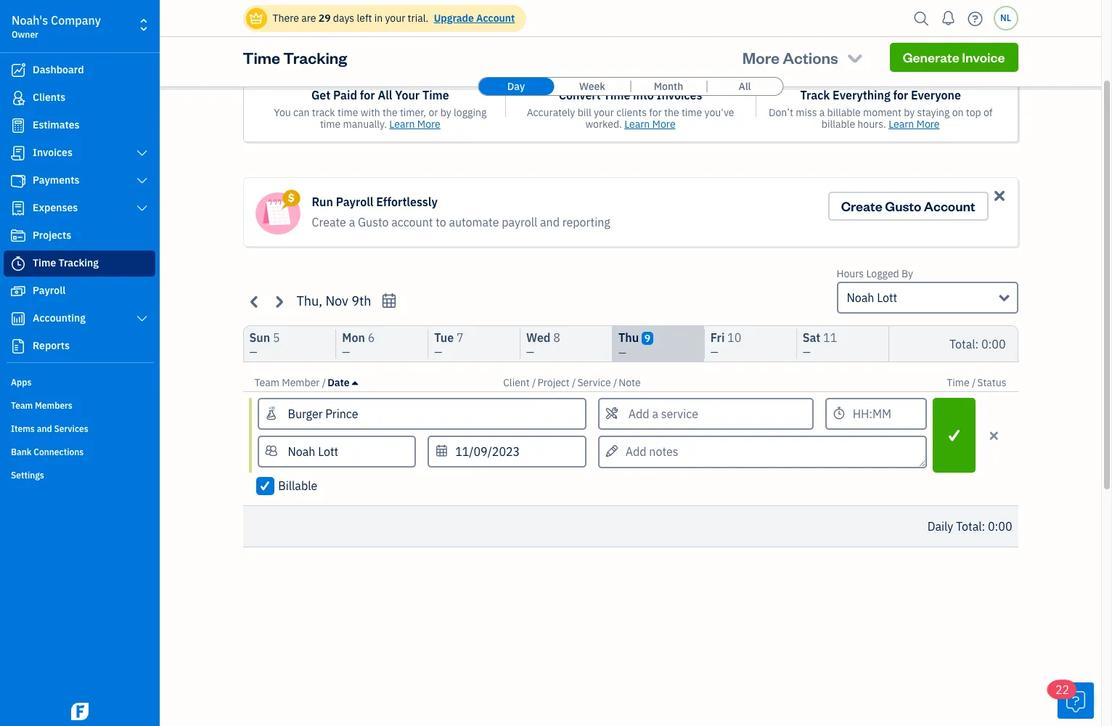 Task type: locate. For each thing, give the bounding box(es) containing it.
invoices link
[[4, 140, 155, 166]]

nl
[[1001, 12, 1012, 23]]

— inside fri 10 —
[[711, 346, 719, 359]]

2 learn from the left
[[625, 118, 650, 131]]

0 horizontal spatial the
[[383, 106, 398, 119]]

for up moment
[[894, 88, 909, 102]]

1 horizontal spatial account
[[924, 198, 976, 214]]

report image
[[9, 339, 27, 354]]

— down mon on the left top of the page
[[342, 346, 350, 359]]

1 vertical spatial gusto
[[358, 215, 389, 229]]

/ left note link at right
[[614, 376, 618, 389]]

account right upgrade
[[476, 12, 515, 25]]

— down thu
[[619, 346, 627, 359]]

everyone
[[911, 88, 961, 102]]

1 vertical spatial team
[[11, 400, 33, 411]]

a inside run payroll effortlessly create a gusto account to automate payroll and reporting
[[349, 215, 355, 229]]

time link
[[947, 376, 972, 389]]

choose a date image
[[381, 293, 398, 309]]

the for all
[[383, 106, 398, 119]]

1 chevron large down image from the top
[[136, 147, 149, 159]]

team left member
[[255, 376, 280, 389]]

time up the or
[[423, 88, 449, 102]]

0 horizontal spatial :
[[976, 337, 979, 351]]

0 vertical spatial gusto
[[885, 198, 922, 214]]

total up time link
[[950, 337, 976, 351]]

for up with
[[360, 88, 375, 102]]

payroll
[[336, 195, 374, 209], [33, 284, 66, 297]]

expenses link
[[4, 195, 155, 221]]

chevron large down image inside expenses link
[[136, 203, 149, 214]]

all link
[[707, 78, 783, 95]]

more right the clients at the top of the page
[[653, 118, 676, 131]]

0 horizontal spatial by
[[441, 106, 451, 119]]

1 horizontal spatial create
[[841, 198, 883, 214]]

1 horizontal spatial and
[[540, 215, 560, 229]]

Date in MM/DD/YYYY format text field
[[428, 436, 587, 468]]

1 horizontal spatial the
[[665, 106, 679, 119]]

staying
[[918, 106, 950, 119]]

gusto up by
[[885, 198, 922, 214]]

0:00 up status
[[982, 337, 1006, 351]]

the
[[383, 106, 398, 119], [665, 106, 679, 119]]

track
[[312, 106, 335, 119]]

time left you've
[[682, 106, 702, 119]]

1 vertical spatial account
[[924, 198, 976, 214]]

a left the account at the top left of the page
[[349, 215, 355, 229]]

a inside don't miss a billable moment by staying on top of billable hours.
[[820, 106, 825, 119]]

invoices right the into
[[657, 88, 703, 102]]

estimates
[[33, 118, 80, 131]]

more down your
[[417, 118, 441, 131]]

0 vertical spatial account
[[476, 12, 515, 25]]

— for thu
[[619, 346, 627, 359]]

date
[[328, 376, 350, 389]]

sat
[[803, 330, 821, 345]]

0 vertical spatial team
[[255, 376, 280, 389]]

for for all
[[360, 88, 375, 102]]

0 horizontal spatial invoices
[[33, 146, 73, 159]]

team member /
[[255, 376, 326, 389]]

for down the into
[[649, 106, 662, 119]]

tracking up get
[[283, 47, 347, 68]]

you can track time with the timer, or by logging time manually.
[[274, 106, 487, 131]]

1 horizontal spatial invoices
[[657, 88, 703, 102]]

0 vertical spatial your
[[385, 12, 405, 25]]

1 vertical spatial create
[[312, 215, 346, 229]]

gusto
[[885, 198, 922, 214], [358, 215, 389, 229]]

time down get
[[320, 118, 341, 131]]

caretup image
[[352, 377, 358, 389]]

members
[[35, 400, 72, 411]]

: right daily
[[982, 519, 986, 534]]

1 vertical spatial a
[[349, 215, 355, 229]]

4 / from the left
[[614, 376, 618, 389]]

account left close image
[[924, 198, 976, 214]]

chevron large down image up payments link
[[136, 147, 149, 159]]

total right daily
[[956, 519, 982, 534]]

the inside you can track time with the timer, or by logging time manually.
[[383, 106, 398, 119]]

client
[[503, 376, 530, 389]]

/ left status
[[972, 376, 976, 389]]

0 horizontal spatial time tracking
[[33, 256, 99, 269]]

timer,
[[400, 106, 426, 119]]

the inside accurately bill your clients for the time you've worked.
[[665, 106, 679, 119]]

1 horizontal spatial learn more
[[625, 118, 676, 131]]

a
[[820, 106, 825, 119], [349, 215, 355, 229]]

3 / from the left
[[572, 376, 576, 389]]

the right with
[[383, 106, 398, 119]]

payroll link
[[4, 278, 155, 304]]

invoice image
[[9, 146, 27, 160]]

bank connections link
[[4, 441, 155, 463]]

next day image
[[271, 293, 287, 310]]

expense image
[[9, 201, 27, 216]]

chevron large down image for invoices
[[136, 147, 149, 159]]

account
[[392, 215, 433, 229]]

for for everyone
[[894, 88, 909, 102]]

chevron large down image down payments link
[[136, 203, 149, 214]]

1 horizontal spatial team
[[255, 376, 280, 389]]

1 by from the left
[[441, 106, 451, 119]]

money image
[[9, 284, 27, 298]]

close image
[[992, 0, 1008, 5]]

with
[[361, 106, 380, 119]]

1 vertical spatial 0:00
[[988, 519, 1013, 534]]

time inside time tracking link
[[33, 256, 56, 269]]

/ left service on the right bottom
[[572, 376, 576, 389]]

2 by from the left
[[904, 106, 915, 119]]

more for convert time into invoices
[[653, 118, 676, 131]]

go to help image
[[964, 8, 987, 29]]

payments link
[[4, 168, 155, 194]]

learn right hours.
[[889, 118, 914, 131]]

— down sat
[[803, 346, 811, 359]]

learn more for invoices
[[625, 118, 676, 131]]

— down the tue
[[434, 346, 442, 359]]

10
[[728, 330, 742, 345]]

7
[[457, 330, 464, 345]]

1 the from the left
[[383, 106, 398, 119]]

— inside 'wed 8 —'
[[527, 346, 534, 359]]

hours
[[837, 267, 864, 280]]

payroll inside run payroll effortlessly create a gusto account to automate payroll and reporting
[[336, 195, 374, 209]]

0 vertical spatial a
[[820, 106, 825, 119]]

previous day image
[[247, 293, 263, 310]]

2 horizontal spatial for
[[894, 88, 909, 102]]

payroll right run
[[336, 195, 374, 209]]

learn down the into
[[625, 118, 650, 131]]

by left staying at the right top of the page
[[904, 106, 915, 119]]

0 horizontal spatial a
[[349, 215, 355, 229]]

0 vertical spatial time tracking
[[243, 47, 347, 68]]

: up the time / status
[[976, 337, 979, 351]]

thu
[[619, 330, 639, 345]]

apps link
[[4, 371, 155, 393]]

1 horizontal spatial learn
[[625, 118, 650, 131]]

1 learn from the left
[[390, 118, 415, 131]]

and inside the main element
[[37, 423, 52, 434]]

0 vertical spatial invoices
[[657, 88, 703, 102]]

estimate image
[[9, 118, 27, 133]]

generate invoice
[[903, 49, 1005, 65]]

learn down your
[[390, 118, 415, 131]]

tracking
[[283, 47, 347, 68], [58, 256, 99, 269]]

date link
[[328, 376, 358, 389]]

2 the from the left
[[665, 106, 679, 119]]

client / project / service / note
[[503, 376, 641, 389]]

Add a name text field
[[259, 437, 415, 466]]

payroll up accounting
[[33, 284, 66, 297]]

1 horizontal spatial your
[[594, 106, 614, 119]]

0:00 right daily
[[988, 519, 1013, 534]]

month link
[[631, 78, 707, 95]]

learn more down everyone at top right
[[889, 118, 940, 131]]

— down wed
[[527, 346, 534, 359]]

create gusto account
[[841, 198, 976, 214]]

9th
[[352, 293, 371, 309]]

1 vertical spatial and
[[37, 423, 52, 434]]

convert time into invoices image
[[605, 31, 656, 82]]

0 horizontal spatial learn
[[390, 118, 415, 131]]

tracking down projects link
[[58, 256, 99, 269]]

1 horizontal spatial :
[[982, 519, 986, 534]]

total
[[950, 337, 976, 351], [956, 519, 982, 534]]

and right payroll
[[540, 215, 560, 229]]

your right bill
[[594, 106, 614, 119]]

chevrondown image
[[845, 47, 865, 68]]

dashboard link
[[4, 57, 155, 84]]

0 vertical spatial and
[[540, 215, 560, 229]]

more up all link at the top of the page
[[743, 47, 780, 68]]

chevron large down image down invoices link on the top of page
[[136, 175, 149, 187]]

1 horizontal spatial payroll
[[336, 195, 374, 209]]

6
[[368, 330, 375, 345]]

noah lott
[[847, 290, 898, 305]]

0 vertical spatial chevron large down image
[[136, 175, 149, 187]]

0 horizontal spatial team
[[11, 400, 33, 411]]

1 vertical spatial chevron large down image
[[136, 313, 149, 325]]

0 horizontal spatial and
[[37, 423, 52, 434]]

time tracking down there
[[243, 47, 347, 68]]

:
[[976, 337, 979, 351], [982, 519, 986, 534]]

1 vertical spatial chevron large down image
[[136, 203, 149, 214]]

more down everyone at top right
[[917, 118, 940, 131]]

a right miss
[[820, 106, 825, 119]]

2 chevron large down image from the top
[[136, 203, 149, 214]]

invoices
[[657, 88, 703, 102], [33, 146, 73, 159]]

create down run
[[312, 215, 346, 229]]

2 learn more from the left
[[625, 118, 676, 131]]

0 horizontal spatial tracking
[[58, 256, 99, 269]]

the down month
[[665, 106, 679, 119]]

0 vertical spatial :
[[976, 337, 979, 351]]

chevron large down image
[[136, 147, 149, 159], [136, 203, 149, 214]]

gusto inside run payroll effortlessly create a gusto account to automate payroll and reporting
[[358, 215, 389, 229]]

manually.
[[343, 118, 387, 131]]

3 learn from the left
[[889, 118, 914, 131]]

1 horizontal spatial tracking
[[283, 47, 347, 68]]

to
[[436, 215, 446, 229]]

/ left date
[[322, 376, 326, 389]]

0 horizontal spatial learn more
[[390, 118, 441, 131]]

your
[[395, 88, 420, 102]]

all left your
[[378, 88, 392, 102]]

team down apps
[[11, 400, 33, 411]]

1 horizontal spatial time tracking
[[243, 47, 347, 68]]

by right the or
[[441, 106, 451, 119]]

your inside accurately bill your clients for the time you've worked.
[[594, 106, 614, 119]]

clients link
[[4, 85, 155, 111]]

— inside the tue 7 —
[[434, 346, 442, 359]]

there are 29 days left in your trial. upgrade account
[[273, 12, 515, 25]]

and
[[540, 215, 560, 229], [37, 423, 52, 434]]

there
[[273, 12, 299, 25]]

0 vertical spatial payroll
[[336, 195, 374, 209]]

your
[[385, 12, 405, 25], [594, 106, 614, 119]]

0 horizontal spatial your
[[385, 12, 405, 25]]

— down fri
[[711, 346, 719, 359]]

noah
[[847, 290, 875, 305]]

bank
[[11, 447, 32, 458]]

— inside thu 9 —
[[619, 346, 627, 359]]

chevron large down image inside accounting link
[[136, 313, 149, 325]]

team
[[255, 376, 280, 389], [11, 400, 33, 411]]

learn more down the into
[[625, 118, 676, 131]]

2 horizontal spatial learn more
[[889, 118, 940, 131]]

learn more down your
[[390, 118, 441, 131]]

your right in
[[385, 12, 405, 25]]

more actions button
[[730, 40, 878, 75]]

create up hours
[[841, 198, 883, 214]]

1 horizontal spatial for
[[649, 106, 662, 119]]

1 horizontal spatial gusto
[[885, 198, 922, 214]]

settings link
[[4, 464, 155, 486]]

learn
[[390, 118, 415, 131], [625, 118, 650, 131], [889, 118, 914, 131]]

projects
[[33, 229, 71, 242]]

into
[[633, 88, 654, 102]]

3 learn more from the left
[[889, 118, 940, 131]]

all down more actions
[[739, 80, 751, 93]]

time tracking down projects link
[[33, 256, 99, 269]]

and inside run payroll effortlessly create a gusto account to automate payroll and reporting
[[540, 215, 560, 229]]

— down sun
[[249, 346, 257, 359]]

— inside the sat 11 —
[[803, 346, 811, 359]]

0 vertical spatial tracking
[[283, 47, 347, 68]]

— for fri
[[711, 346, 719, 359]]

0 vertical spatial chevron large down image
[[136, 147, 149, 159]]

2 horizontal spatial learn
[[889, 118, 914, 131]]

chevron large down image up reports link
[[136, 313, 149, 325]]

convert
[[559, 88, 601, 102]]

0 vertical spatial create
[[841, 198, 883, 214]]

1 chevron large down image from the top
[[136, 175, 149, 187]]

and right items
[[37, 423, 52, 434]]

all
[[739, 80, 751, 93], [378, 88, 392, 102]]

1 horizontal spatial by
[[904, 106, 915, 119]]

search image
[[910, 8, 934, 29]]

22
[[1056, 683, 1070, 697]]

0 horizontal spatial for
[[360, 88, 375, 102]]

1 vertical spatial time tracking
[[33, 256, 99, 269]]

payment image
[[9, 174, 27, 188]]

time right timer icon
[[33, 256, 56, 269]]

thu,
[[297, 293, 323, 309]]

0 vertical spatial total
[[950, 337, 976, 351]]

chevron large down image for accounting
[[136, 313, 149, 325]]

0 horizontal spatial create
[[312, 215, 346, 229]]

— for mon
[[342, 346, 350, 359]]

0 horizontal spatial payroll
[[33, 284, 66, 297]]

more
[[743, 47, 780, 68], [417, 118, 441, 131], [653, 118, 676, 131], [917, 118, 940, 131]]

— inside mon 6 —
[[342, 346, 350, 359]]

— inside sun 5 —
[[249, 346, 257, 359]]

top
[[966, 106, 982, 119]]

chevron large down image inside payments link
[[136, 175, 149, 187]]

0 horizontal spatial gusto
[[358, 215, 389, 229]]

check image
[[258, 479, 272, 493]]

1 horizontal spatial a
[[820, 106, 825, 119]]

daily
[[928, 519, 954, 534]]

trial.
[[408, 12, 429, 25]]

chevron large down image
[[136, 175, 149, 187], [136, 313, 149, 325]]

estimates link
[[4, 113, 155, 139]]

team inside the main element
[[11, 400, 33, 411]]

you've
[[705, 106, 734, 119]]

0 vertical spatial 0:00
[[982, 337, 1006, 351]]

payroll inside the main element
[[33, 284, 66, 297]]

9
[[645, 332, 651, 345]]

thu, nov 9th
[[297, 293, 371, 309]]

by inside you can track time with the timer, or by logging time manually.
[[441, 106, 451, 119]]

2 chevron large down image from the top
[[136, 313, 149, 325]]

1 learn more from the left
[[390, 118, 441, 131]]

or
[[429, 106, 438, 119]]

paid
[[333, 88, 357, 102]]

account
[[476, 12, 515, 25], [924, 198, 976, 214]]

upgrade
[[434, 12, 474, 25]]

account inside button
[[924, 198, 976, 214]]

billable
[[828, 106, 861, 119], [822, 118, 856, 131]]

the for invoices
[[665, 106, 679, 119]]

1 vertical spatial tracking
[[58, 256, 99, 269]]

1 vertical spatial payroll
[[33, 284, 66, 297]]

invoices up payments
[[33, 146, 73, 159]]

gusto left the account at the top left of the page
[[358, 215, 389, 229]]

1 vertical spatial your
[[594, 106, 614, 119]]

wed
[[527, 330, 551, 345]]

1 vertical spatial invoices
[[33, 146, 73, 159]]

day
[[507, 80, 525, 93]]

/ right client
[[532, 376, 536, 389]]



Task type: vqa. For each thing, say whether or not it's contained in the screenshot.


Task type: describe. For each thing, give the bounding box(es) containing it.
total : 0:00
[[950, 337, 1006, 351]]

of
[[984, 106, 993, 119]]

learn for invoices
[[625, 118, 650, 131]]

dashboard image
[[9, 63, 27, 78]]

project image
[[9, 229, 27, 243]]

time up the clients at the top of the page
[[604, 88, 631, 102]]

effortlessly
[[376, 195, 438, 209]]

more inside dropdown button
[[743, 47, 780, 68]]

bank connections
[[11, 447, 84, 458]]

reports link
[[4, 333, 155, 359]]

actions
[[783, 47, 839, 68]]

projects link
[[4, 223, 155, 249]]

fri
[[711, 330, 725, 345]]

accounting link
[[4, 306, 155, 332]]

billable
[[278, 479, 318, 493]]

status
[[978, 376, 1007, 389]]

items
[[11, 423, 35, 434]]

Add a service text field
[[600, 399, 812, 428]]

time inside accurately bill your clients for the time you've worked.
[[682, 106, 702, 119]]

owner
[[12, 29, 38, 40]]

billable left hours.
[[822, 118, 856, 131]]

more for track everything for everyone
[[917, 118, 940, 131]]

logging
[[454, 106, 487, 119]]

noah's company owner
[[12, 13, 101, 40]]

freshbooks image
[[68, 703, 92, 720]]

wed 8 —
[[527, 330, 561, 359]]

client image
[[9, 91, 27, 105]]

settings
[[11, 470, 44, 481]]

dashboard
[[33, 63, 84, 76]]

days
[[333, 12, 354, 25]]

more actions
[[743, 47, 839, 68]]

get
[[312, 88, 331, 102]]

gusto inside the "create gusto account" button
[[885, 198, 922, 214]]

worked.
[[586, 118, 622, 131]]

1 horizontal spatial all
[[739, 80, 751, 93]]

lott
[[877, 290, 898, 305]]

generate
[[903, 49, 960, 65]]

week link
[[555, 78, 630, 95]]

1 vertical spatial total
[[956, 519, 982, 534]]

Duration text field
[[825, 398, 927, 430]]

create inside run payroll effortlessly create a gusto account to automate payroll and reporting
[[312, 215, 346, 229]]

5 / from the left
[[972, 376, 976, 389]]

team members
[[11, 400, 72, 411]]

chevron large down image for payments
[[136, 175, 149, 187]]

project
[[538, 376, 570, 389]]

learn for everyone
[[889, 118, 914, 131]]

project link
[[538, 376, 572, 389]]

automate
[[449, 215, 499, 229]]

left
[[357, 12, 372, 25]]

day link
[[479, 78, 554, 95]]

cancel image
[[988, 427, 1001, 444]]

sun
[[249, 330, 270, 345]]

resource center badge image
[[1058, 683, 1094, 719]]

hours logged by
[[837, 267, 914, 280]]

5
[[273, 330, 280, 345]]

Add notes text field
[[598, 436, 927, 468]]

moment
[[864, 106, 902, 119]]

learn for all
[[390, 118, 415, 131]]

2 / from the left
[[532, 376, 536, 389]]

can
[[293, 106, 310, 119]]

by inside don't miss a billable moment by staying on top of billable hours.
[[904, 106, 915, 119]]

main element
[[0, 0, 196, 726]]

don't
[[769, 106, 794, 119]]

log time image
[[946, 428, 963, 443]]

close image
[[992, 187, 1008, 204]]

8
[[554, 330, 561, 345]]

payroll
[[502, 215, 538, 229]]

accounting
[[33, 312, 86, 325]]

month
[[654, 80, 684, 93]]

by
[[902, 267, 914, 280]]

time tracking inside the main element
[[33, 256, 99, 269]]

— for wed
[[527, 346, 534, 359]]

get paid for all your time
[[312, 88, 449, 102]]

mon
[[342, 330, 365, 345]]

team for team member /
[[255, 376, 280, 389]]

invoices inside the main element
[[33, 146, 73, 159]]

team for team members
[[11, 400, 33, 411]]

— for sat
[[803, 346, 811, 359]]

clients
[[33, 91, 66, 104]]

hours.
[[858, 118, 887, 131]]

0 horizontal spatial account
[[476, 12, 515, 25]]

0 horizontal spatial all
[[378, 88, 392, 102]]

payments
[[33, 174, 80, 187]]

timer image
[[9, 256, 27, 271]]

expenses
[[33, 201, 78, 214]]

learn more for everyone
[[889, 118, 940, 131]]

billable down everything
[[828, 106, 861, 119]]

tracking inside the main element
[[58, 256, 99, 269]]

track
[[801, 88, 830, 102]]

convert time into invoices
[[559, 88, 703, 102]]

invoice
[[962, 49, 1005, 65]]

time left status
[[947, 376, 970, 389]]

— for sun
[[249, 346, 257, 359]]

on
[[953, 106, 964, 119]]

items and services link
[[4, 418, 155, 439]]

fri 10 —
[[711, 330, 742, 359]]

learn more for all
[[390, 118, 441, 131]]

track everything for everyone
[[801, 88, 961, 102]]

run payroll effortlessly create a gusto account to automate payroll and reporting
[[312, 195, 611, 229]]

chevron large down image for expenses
[[136, 203, 149, 214]]

team members link
[[4, 394, 155, 416]]

nl button
[[994, 6, 1019, 31]]

notifications image
[[937, 4, 960, 33]]

get paid for all your time image
[[355, 31, 406, 82]]

track everything for everyone image
[[856, 31, 906, 82]]

mon 6 —
[[342, 330, 375, 359]]

in
[[374, 12, 383, 25]]

everything
[[833, 88, 891, 102]]

22 button
[[1049, 680, 1094, 719]]

accurately
[[527, 106, 575, 119]]

nov
[[326, 293, 349, 309]]

1 / from the left
[[322, 376, 326, 389]]

11
[[824, 330, 838, 345]]

more for get paid for all your time
[[417, 118, 441, 131]]

member
[[282, 376, 320, 389]]

services
[[54, 423, 88, 434]]

note link
[[619, 376, 641, 389]]

time down paid
[[338, 106, 358, 119]]

run
[[312, 195, 333, 209]]

crown image
[[249, 11, 264, 26]]

accurately bill your clients for the time you've worked.
[[527, 106, 734, 131]]

tue
[[434, 330, 454, 345]]

for inside accurately bill your clients for the time you've worked.
[[649, 106, 662, 119]]

sun 5 —
[[249, 330, 280, 359]]

company
[[51, 13, 101, 28]]

time tracking link
[[4, 251, 155, 277]]

time down crown image
[[243, 47, 280, 68]]

status link
[[978, 376, 1007, 389]]

Add a client or project text field
[[259, 399, 585, 428]]

chart image
[[9, 312, 27, 326]]

upgrade account link
[[431, 12, 515, 25]]

1 vertical spatial :
[[982, 519, 986, 534]]

— for tue
[[434, 346, 442, 359]]

create inside button
[[841, 198, 883, 214]]



